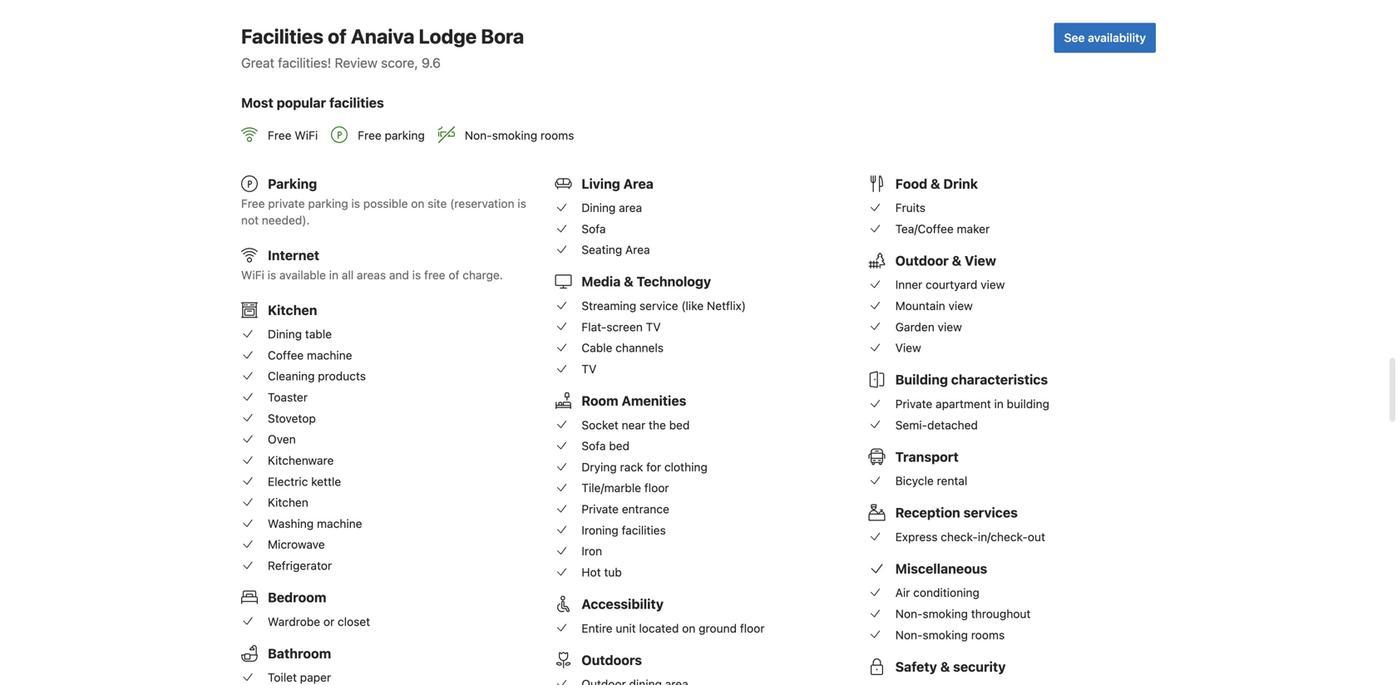 Task type: vqa. For each thing, say whether or not it's contained in the screenshot.
the leftmost Dining
yes



Task type: describe. For each thing, give the bounding box(es) containing it.
flat-
[[582, 320, 607, 334]]

mountain view
[[896, 299, 973, 313]]

building
[[896, 372, 948, 388]]

accessibility
[[582, 596, 664, 612]]

throughout
[[971, 607, 1031, 621]]

detached
[[928, 418, 978, 432]]

air
[[896, 586, 910, 600]]

charge.
[[463, 268, 503, 282]]

security
[[953, 659, 1006, 675]]

wifi is available in all areas and is free of charge.
[[241, 268, 503, 282]]

area
[[619, 201, 642, 215]]

most
[[241, 95, 273, 111]]

flat-screen tv
[[582, 320, 661, 334]]

is right (reservation
[[518, 197, 526, 210]]

apartment
[[936, 397, 991, 411]]

washing machine
[[268, 517, 362, 531]]

view for mountain view
[[949, 299, 973, 313]]

miscellaneous
[[896, 561, 988, 577]]

bedroom
[[268, 590, 326, 606]]

screen
[[607, 320, 643, 334]]

private for private apartment in building
[[896, 397, 933, 411]]

& for food
[[931, 176, 940, 192]]

mountain
[[896, 299, 946, 313]]

table
[[305, 327, 332, 341]]

of inside facilities of anaiva lodge bora great facilities! review score, 9.6
[[328, 25, 347, 48]]

tile/marble floor
[[582, 481, 669, 495]]

toilet paper
[[268, 671, 331, 685]]

0 horizontal spatial wifi
[[241, 268, 264, 282]]

machine for coffee machine
[[307, 348, 352, 362]]

outdoor
[[896, 253, 949, 269]]

free wifi
[[268, 128, 318, 142]]

food
[[896, 176, 928, 192]]

rooms for smoking
[[971, 628, 1005, 642]]

refrigerator
[[268, 559, 332, 573]]

ground
[[699, 622, 737, 635]]

1 vertical spatial tv
[[582, 362, 597, 376]]

available
[[279, 268, 326, 282]]

cable
[[582, 341, 613, 355]]

garden
[[896, 320, 935, 334]]

wardrobe
[[268, 615, 320, 629]]

outdoors
[[582, 652, 642, 668]]

semi-detached
[[896, 418, 978, 432]]

products
[[318, 370, 366, 383]]

ironing facilities
[[582, 524, 666, 537]]

1 horizontal spatial floor
[[740, 622, 765, 635]]

toilet
[[268, 671, 297, 685]]

most popular facilities
[[241, 95, 384, 111]]

facilities of anaiva lodge bora great facilities! review score, 9.6
[[241, 25, 524, 71]]

bora
[[481, 25, 524, 48]]

private entrance
[[582, 502, 670, 516]]

room amenities
[[582, 393, 687, 409]]

1 horizontal spatial wifi
[[295, 128, 318, 142]]

transport
[[896, 449, 959, 465]]

1 horizontal spatial facilities
[[622, 524, 666, 537]]

& for outdoor
[[952, 253, 962, 269]]

courtyard
[[926, 278, 978, 292]]

channels
[[616, 341, 664, 355]]

entrance
[[622, 502, 670, 516]]

near
[[622, 418, 646, 432]]

not
[[241, 213, 259, 227]]

clothing
[[665, 460, 708, 474]]

kitchenware
[[268, 454, 334, 467]]

0 horizontal spatial facilities
[[329, 95, 384, 111]]

non-smoking throughout
[[896, 607, 1031, 621]]

anaiva
[[351, 25, 415, 48]]

drying rack for clothing
[[582, 460, 708, 474]]

1 horizontal spatial bed
[[669, 418, 690, 432]]

0 horizontal spatial floor
[[645, 481, 669, 495]]

microwave
[[268, 538, 325, 552]]

building
[[1007, 397, 1050, 411]]

semi-
[[896, 418, 928, 432]]

smoking for parking
[[492, 128, 537, 142]]

machine for washing machine
[[317, 517, 362, 531]]

out
[[1028, 530, 1046, 544]]

electric kettle
[[268, 475, 341, 489]]

1 vertical spatial non-
[[896, 607, 923, 621]]

see
[[1064, 31, 1085, 44]]

living area
[[582, 176, 654, 192]]

tea/coffee maker
[[896, 222, 990, 236]]

for
[[647, 460, 661, 474]]

internet
[[268, 247, 319, 263]]

1 vertical spatial view
[[896, 341, 921, 355]]

fruits
[[896, 201, 926, 215]]

tub
[[604, 566, 622, 579]]

stovetop
[[268, 412, 316, 425]]

seating
[[582, 243, 622, 257]]

closet
[[338, 615, 370, 629]]

coffee machine
[[268, 348, 352, 362]]

1 vertical spatial smoking
[[923, 607, 968, 621]]

food & drink
[[896, 176, 978, 192]]

hot
[[582, 566, 601, 579]]

express
[[896, 530, 938, 544]]

dining for living area
[[582, 201, 616, 215]]

all
[[342, 268, 354, 282]]

building characteristics
[[896, 372, 1048, 388]]

oven
[[268, 433, 296, 446]]

area for seating area
[[625, 243, 650, 257]]

1 horizontal spatial view
[[965, 253, 997, 269]]

parking
[[268, 176, 317, 192]]

dining area
[[582, 201, 642, 215]]

bicycle
[[896, 474, 934, 488]]



Task type: locate. For each thing, give the bounding box(es) containing it.
bed up rack
[[609, 439, 630, 453]]

in
[[329, 268, 339, 282], [994, 397, 1004, 411]]

0 vertical spatial bed
[[669, 418, 690, 432]]

wardrobe or closet
[[268, 615, 370, 629]]

parking inside free private parking is possible on site (reservation is not needed).
[[308, 197, 348, 210]]

0 vertical spatial in
[[329, 268, 339, 282]]

free
[[424, 268, 446, 282]]

1 vertical spatial parking
[[308, 197, 348, 210]]

non- up (reservation
[[465, 128, 492, 142]]

washing
[[268, 517, 314, 531]]

popular
[[277, 95, 326, 111]]

2 vertical spatial view
[[938, 320, 962, 334]]

1 vertical spatial facilities
[[622, 524, 666, 537]]

services
[[964, 505, 1018, 521]]

areas
[[357, 268, 386, 282]]

free inside free private parking is possible on site (reservation is not needed).
[[241, 197, 265, 210]]

1 vertical spatial in
[[994, 397, 1004, 411]]

rooms for parking
[[541, 128, 574, 142]]

1 horizontal spatial tv
[[646, 320, 661, 334]]

& for media
[[624, 274, 634, 290]]

1 horizontal spatial free
[[268, 128, 292, 142]]

0 horizontal spatial private
[[582, 502, 619, 516]]

media & technology
[[582, 274, 711, 290]]

private
[[268, 197, 305, 210]]

sofa for sofa bed
[[582, 439, 606, 453]]

non-smoking rooms for smoking
[[896, 628, 1005, 642]]

entire unit located on ground floor
[[582, 622, 765, 635]]

streaming
[[582, 299, 636, 313]]

sofa up seating
[[582, 222, 606, 236]]

view right courtyard
[[981, 278, 1005, 292]]

2 kitchen from the top
[[268, 496, 308, 510]]

0 horizontal spatial bed
[[609, 439, 630, 453]]

0 vertical spatial sofa
[[582, 222, 606, 236]]

0 vertical spatial facilities
[[329, 95, 384, 111]]

is down internet
[[268, 268, 276, 282]]

dining down 'living'
[[582, 201, 616, 215]]

cleaning
[[268, 370, 315, 383]]

kitchen
[[268, 302, 317, 318], [268, 496, 308, 510]]

of right free
[[449, 268, 460, 282]]

coffee
[[268, 348, 304, 362]]

wifi down popular
[[295, 128, 318, 142]]

dining for kitchen
[[268, 327, 302, 341]]

non-smoking rooms for parking
[[465, 128, 574, 142]]

machine
[[307, 348, 352, 362], [317, 517, 362, 531]]

unit
[[616, 622, 636, 635]]

0 horizontal spatial in
[[329, 268, 339, 282]]

1 kitchen from the top
[[268, 302, 317, 318]]

machine down table
[[307, 348, 352, 362]]

see availability button
[[1054, 23, 1156, 53]]

0 horizontal spatial non-smoking rooms
[[465, 128, 574, 142]]

is right and
[[412, 268, 421, 282]]

0 horizontal spatial of
[[328, 25, 347, 48]]

area up media & technology
[[625, 243, 650, 257]]

area up the area
[[624, 176, 654, 192]]

free for free parking
[[358, 128, 382, 142]]

non- for parking
[[465, 128, 492, 142]]

lodge
[[419, 25, 477, 48]]

or
[[323, 615, 335, 629]]

bed
[[669, 418, 690, 432], [609, 439, 630, 453]]

netflix)
[[707, 299, 746, 313]]

hot tub
[[582, 566, 622, 579]]

rack
[[620, 460, 643, 474]]

inner courtyard view
[[896, 278, 1005, 292]]

view down maker
[[965, 253, 997, 269]]

0 vertical spatial rooms
[[541, 128, 574, 142]]

in down characteristics
[[994, 397, 1004, 411]]

0 vertical spatial kitchen
[[268, 302, 317, 318]]

0 vertical spatial non-
[[465, 128, 492, 142]]

floor down for
[[645, 481, 669, 495]]

1 vertical spatial of
[[449, 268, 460, 282]]

dining up the coffee
[[268, 327, 302, 341]]

free parking
[[358, 128, 425, 142]]

0 horizontal spatial parking
[[308, 197, 348, 210]]

dining table
[[268, 327, 332, 341]]

view for garden view
[[938, 320, 962, 334]]

drying
[[582, 460, 617, 474]]

ironing
[[582, 524, 619, 537]]

bicycle rental
[[896, 474, 968, 488]]

0 vertical spatial of
[[328, 25, 347, 48]]

tv
[[646, 320, 661, 334], [582, 362, 597, 376]]

view down courtyard
[[949, 299, 973, 313]]

kitchen down electric
[[268, 496, 308, 510]]

safety & security
[[896, 659, 1006, 675]]

located
[[639, 622, 679, 635]]

smoking up (reservation
[[492, 128, 537, 142]]

1 vertical spatial kitchen
[[268, 496, 308, 510]]

0 horizontal spatial rooms
[[541, 128, 574, 142]]

1 vertical spatial rooms
[[971, 628, 1005, 642]]

1 horizontal spatial private
[[896, 397, 933, 411]]

1 vertical spatial dining
[[268, 327, 302, 341]]

view down garden
[[896, 341, 921, 355]]

&
[[931, 176, 940, 192], [952, 253, 962, 269], [624, 274, 634, 290], [941, 659, 950, 675]]

0 horizontal spatial tv
[[582, 362, 597, 376]]

0 vertical spatial private
[[896, 397, 933, 411]]

parking
[[385, 128, 425, 142], [308, 197, 348, 210]]

view
[[981, 278, 1005, 292], [949, 299, 973, 313], [938, 320, 962, 334]]

0 vertical spatial non-smoking rooms
[[465, 128, 574, 142]]

entire
[[582, 622, 613, 635]]

non-
[[465, 128, 492, 142], [896, 607, 923, 621], [896, 628, 923, 642]]

tile/marble
[[582, 481, 641, 495]]

parking down the parking
[[308, 197, 348, 210]]

& for safety
[[941, 659, 950, 675]]

0 vertical spatial dining
[[582, 201, 616, 215]]

0 vertical spatial machine
[[307, 348, 352, 362]]

9.6
[[422, 55, 441, 71]]

area for living area
[[624, 176, 654, 192]]

facilities
[[241, 25, 324, 48]]

private up ironing
[[582, 502, 619, 516]]

in left all
[[329, 268, 339, 282]]

1 horizontal spatial rooms
[[971, 628, 1005, 642]]

0 horizontal spatial dining
[[268, 327, 302, 341]]

inner
[[896, 278, 923, 292]]

free down 'most popular facilities' at the left
[[358, 128, 382, 142]]

non- down air
[[896, 607, 923, 621]]

non- for smoking
[[896, 628, 923, 642]]

0 vertical spatial on
[[411, 197, 425, 210]]

0 vertical spatial smoking
[[492, 128, 537, 142]]

cable channels
[[582, 341, 664, 355]]

0 horizontal spatial view
[[896, 341, 921, 355]]

paper
[[300, 671, 331, 685]]

& right media
[[624, 274, 634, 290]]

facilities down "review"
[[329, 95, 384, 111]]

room
[[582, 393, 619, 409]]

1 vertical spatial bed
[[609, 439, 630, 453]]

free for free wifi
[[268, 128, 292, 142]]

machine down kettle
[[317, 517, 362, 531]]

outdoor & view
[[896, 253, 997, 269]]

1 vertical spatial floor
[[740, 622, 765, 635]]

& right 'safety'
[[941, 659, 950, 675]]

1 horizontal spatial on
[[682, 622, 696, 635]]

0 horizontal spatial free
[[241, 197, 265, 210]]

smoking for smoking
[[923, 628, 968, 642]]

& up courtyard
[[952, 253, 962, 269]]

2 horizontal spatial free
[[358, 128, 382, 142]]

review
[[335, 55, 378, 71]]

safety
[[896, 659, 937, 675]]

view down mountain view
[[938, 320, 962, 334]]

parking up possible
[[385, 128, 425, 142]]

on left the site
[[411, 197, 425, 210]]

1 horizontal spatial non-smoking rooms
[[896, 628, 1005, 642]]

private for private entrance
[[582, 502, 619, 516]]

non-smoking rooms down non-smoking throughout
[[896, 628, 1005, 642]]

seating area
[[582, 243, 650, 257]]

facilities!
[[278, 55, 331, 71]]

iron
[[582, 545, 602, 558]]

kettle
[[311, 475, 341, 489]]

1 vertical spatial view
[[949, 299, 973, 313]]

1 vertical spatial sofa
[[582, 439, 606, 453]]

electric
[[268, 475, 308, 489]]

non-smoking rooms
[[465, 128, 574, 142], [896, 628, 1005, 642]]

reception services
[[896, 505, 1018, 521]]

on left the ground
[[682, 622, 696, 635]]

0 vertical spatial view
[[981, 278, 1005, 292]]

amenities
[[622, 393, 687, 409]]

characteristics
[[951, 372, 1048, 388]]

in/check-
[[978, 530, 1028, 544]]

bathroom
[[268, 646, 331, 662]]

sofa bed
[[582, 439, 630, 453]]

facilities down entrance
[[622, 524, 666, 537]]

1 vertical spatial wifi
[[241, 268, 264, 282]]

bed right the
[[669, 418, 690, 432]]

the
[[649, 418, 666, 432]]

possible
[[363, 197, 408, 210]]

sofa for sofa
[[582, 222, 606, 236]]

smoking down conditioning
[[923, 607, 968, 621]]

1 vertical spatial on
[[682, 622, 696, 635]]

free up not
[[241, 197, 265, 210]]

0 horizontal spatial on
[[411, 197, 425, 210]]

1 sofa from the top
[[582, 222, 606, 236]]

score,
[[381, 55, 418, 71]]

1 vertical spatial private
[[582, 502, 619, 516]]

non-smoking rooms up (reservation
[[465, 128, 574, 142]]

wifi left available
[[241, 268, 264, 282]]

0 vertical spatial parking
[[385, 128, 425, 142]]

1 horizontal spatial of
[[449, 268, 460, 282]]

private up semi-
[[896, 397, 933, 411]]

on inside free private parking is possible on site (reservation is not needed).
[[411, 197, 425, 210]]

is left possible
[[351, 197, 360, 210]]

1 horizontal spatial dining
[[582, 201, 616, 215]]

0 vertical spatial view
[[965, 253, 997, 269]]

private apartment in building
[[896, 397, 1050, 411]]

free for free private parking is possible on site (reservation is not needed).
[[241, 197, 265, 210]]

free down popular
[[268, 128, 292, 142]]

sofa
[[582, 222, 606, 236], [582, 439, 606, 453]]

1 vertical spatial non-smoking rooms
[[896, 628, 1005, 642]]

0 vertical spatial area
[[624, 176, 654, 192]]

0 vertical spatial floor
[[645, 481, 669, 495]]

smoking down non-smoking throughout
[[923, 628, 968, 642]]

conditioning
[[914, 586, 980, 600]]

maker
[[957, 222, 990, 236]]

sofa up the drying
[[582, 439, 606, 453]]

kitchen up dining table
[[268, 302, 317, 318]]

reception
[[896, 505, 961, 521]]

media
[[582, 274, 621, 290]]

tea/coffee
[[896, 222, 954, 236]]

view
[[965, 253, 997, 269], [896, 341, 921, 355]]

non- up 'safety'
[[896, 628, 923, 642]]

2 vertical spatial smoking
[[923, 628, 968, 642]]

& right food
[[931, 176, 940, 192]]

0 vertical spatial wifi
[[295, 128, 318, 142]]

tv down service
[[646, 320, 661, 334]]

check-
[[941, 530, 978, 544]]

and
[[389, 268, 409, 282]]

of up "review"
[[328, 25, 347, 48]]

2 sofa from the top
[[582, 439, 606, 453]]

see availability
[[1064, 31, 1146, 44]]

1 vertical spatial machine
[[317, 517, 362, 531]]

streaming service (like netflix)
[[582, 299, 746, 313]]

1 horizontal spatial in
[[994, 397, 1004, 411]]

service
[[640, 299, 678, 313]]

1 vertical spatial area
[[625, 243, 650, 257]]

2 vertical spatial non-
[[896, 628, 923, 642]]

0 vertical spatial tv
[[646, 320, 661, 334]]

floor right the ground
[[740, 622, 765, 635]]

tv down cable
[[582, 362, 597, 376]]

floor
[[645, 481, 669, 495], [740, 622, 765, 635]]

1 horizontal spatial parking
[[385, 128, 425, 142]]



